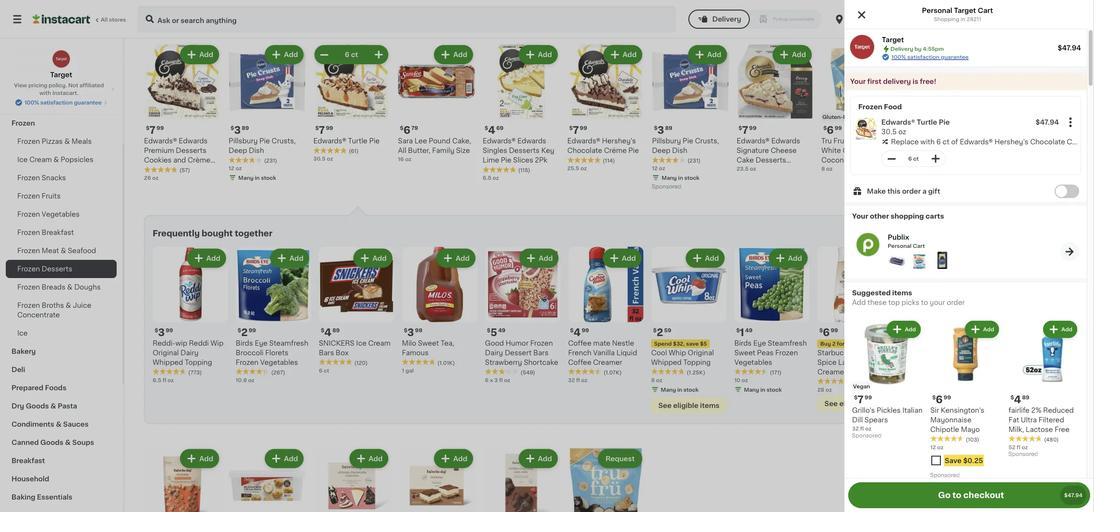 Task type: describe. For each thing, give the bounding box(es) containing it.
$ inside $ 1 49
[[736, 328, 740, 334]]

36 oz
[[144, 21, 159, 26]]

& down the frozen pizzas & meals
[[54, 157, 59, 163]]

6 ct inside item carousel region
[[319, 368, 329, 374]]

& right view
[[31, 84, 37, 90]]

peas
[[757, 350, 774, 357]]

99 up spice
[[831, 328, 838, 334]]

ct down ben
[[913, 156, 919, 162]]

$ 4 89 for 2
[[321, 328, 340, 338]]

your for your first delivery is free!
[[850, 78, 866, 85]]

pie inside edwards® hershey's chocolate créme pie
[[629, 148, 639, 154]]

mate
[[593, 341, 611, 347]]

cheesecake for whipped
[[737, 177, 779, 183]]

7 up grillo's
[[858, 395, 864, 405]]

99 down vegan
[[865, 395, 872, 401]]

humor
[[506, 341, 529, 347]]

original inside reddi-wip reddi wip original dairy whipped topping
[[153, 350, 179, 357]]

8 inside button
[[737, 12, 740, 17]]

meat & seafood
[[12, 84, 67, 90]]

see eligible items for ★★★★★
[[908, 401, 969, 408]]

items for starbucks liquid coffee creamer caramel flavored creamer
[[950, 401, 969, 408]]

go to cart image
[[1064, 246, 1076, 258]]

bars inside snickers ice cream bars box
[[319, 350, 334, 357]]

99 up kensington's
[[944, 395, 951, 401]]

instacart logo image
[[33, 13, 90, 25]]

hershey's inside product group
[[995, 139, 1029, 145]]

household link
[[6, 471, 117, 489]]

99 up edwards® turtle pie
[[326, 126, 333, 131]]

chocolate inside tru fru pineapple in white chocolate & coconut 8 oz
[[843, 148, 878, 154]]

satisfaction inside button
[[40, 100, 73, 105]]

view pricing policy. not affiliated with instacart. link
[[8, 82, 115, 97]]

prepared
[[12, 385, 43, 392]]

cheesecake for original
[[991, 177, 1033, 183]]

hershey's inside edwards® hershey's chocolate créme pie
[[602, 138, 636, 145]]

frozen inside the birds eye steamfresh broccoli florets frozen vegetables
[[236, 360, 258, 367]]

cool whip original whipped topping
[[651, 350, 714, 367]]

grillo's pickles italian dill spears 32 fl oz
[[852, 408, 923, 432]]

starbucks for coffee
[[901, 350, 935, 357]]

$ 7 99 for edwards® edwards signature cheese cake desserts whipped berry cheesecake
[[739, 125, 757, 136]]

eye for 1
[[753, 341, 766, 347]]

6 x 3 fl oz
[[485, 378, 510, 383]]

79 for 6
[[411, 126, 418, 131]]

coffee up french
[[568, 341, 592, 347]]

items inside suggested items add these top picks to your order
[[892, 290, 912, 297]]

100% satisfaction guarantee inside button
[[25, 100, 102, 105]]

ice cream & popsicles link
[[6, 151, 117, 169]]

79 for 5
[[919, 126, 926, 131]]

frozen for frozen desserts
[[17, 266, 40, 273]]

juice
[[73, 302, 91, 309]]

ct left increment quantity of edwards® turtle pie image in the top of the page
[[351, 52, 358, 58]]

milo sweet tea, famous
[[402, 341, 454, 357]]

& down frozen breakfast link
[[61, 248, 66, 254]]

5 for ben
[[912, 125, 918, 136]]

6 up tru on the top
[[827, 125, 834, 136]]

frozen for frozen vegetables
[[17, 211, 40, 218]]

32 inside item carousel region
[[568, 378, 575, 383]]

original inside cool whip original whipped topping
[[688, 350, 714, 357]]

frozen fruits
[[17, 193, 61, 200]]

snacks & candy
[[12, 102, 68, 109]]

kensington's
[[941, 408, 985, 414]]

99 up premium
[[157, 126, 164, 131]]

see for (1.25k)
[[658, 403, 672, 409]]

chocolate inside edwards® hershey's chocolate créme pie
[[567, 148, 602, 154]]

delivery by 4:55pm
[[891, 46, 944, 52]]

your for your other shopping carts
[[852, 213, 868, 220]]

breakfast link
[[6, 452, 117, 471]]

& right breads at the bottom of the page
[[67, 284, 73, 291]]

$ inside $ 4 99
[[570, 328, 574, 334]]

famous
[[402, 350, 429, 357]]

frozen broths & juice concentrate
[[17, 302, 91, 319]]

dough
[[953, 138, 976, 145]]

jerry's
[[928, 138, 951, 145]]

buy for starbucks pumpkin spice latte non-dairy creamer
[[820, 342, 831, 347]]

turtle for edwards® turtle pie
[[348, 138, 367, 145]]

28
[[818, 388, 824, 393]]

edwards® for edwards® edwards premium desserts cookies and crème pie
[[144, 138, 177, 145]]

1 vertical spatial snacks
[[42, 175, 66, 181]]

snickers
[[319, 341, 354, 347]]

creamer down caramel
[[901, 379, 930, 386]]

fl right x
[[499, 378, 503, 383]]

vegan
[[853, 384, 870, 390]]

stock inside product group
[[767, 388, 782, 393]]

$ 3 99 for milo
[[404, 328, 422, 338]]

section containing 3
[[144, 216, 1073, 425]]

99 inside $ 4 99
[[582, 328, 589, 334]]

delivery for delivery by 4:55pm
[[891, 46, 913, 52]]

ultra
[[1021, 417, 1037, 424]]

in inside tru fru pineapple in white chocolate & coconut 8 oz
[[882, 138, 888, 145]]

10
[[734, 378, 740, 383]]

oz inside edwards® turtle pie 30.5 oz
[[899, 129, 906, 135]]

make this order a gift
[[867, 188, 940, 195]]

4:55pm
[[923, 46, 944, 52]]

6.5 for 4
[[483, 176, 491, 181]]

oz inside tru fru pineapple in white chocolate & coconut 8 oz
[[826, 167, 833, 172]]

see eligible items for (1.25k)
[[658, 403, 720, 409]]

decrement quantity of edwards® turtle pie image
[[318, 49, 330, 61]]

buy 2 for $11 for coffee
[[904, 342, 937, 347]]

cart for target
[[978, 7, 993, 14]]

stores
[[109, 17, 126, 22]]

49 for 1
[[745, 328, 753, 334]]

edwards® turtle pie button
[[882, 118, 1028, 127]]

shopping
[[891, 213, 924, 220]]

$0.25
[[963, 458, 983, 465]]

2 deep from the left
[[229, 148, 247, 154]]

ct left of
[[943, 139, 950, 145]]

49 for 5
[[498, 328, 506, 334]]

bakery link
[[6, 343, 117, 361]]

sponsored badge image inside product group
[[737, 19, 766, 24]]

0 horizontal spatial 12
[[229, 166, 234, 171]]

2 (690) from the left
[[942, 13, 956, 18]]

52 fl oz
[[1009, 445, 1028, 450]]

pricing
[[28, 83, 47, 88]]

(549)
[[521, 370, 535, 376]]

32 inside the grillo's pickles italian dill spears 32 fl oz
[[852, 427, 859, 432]]

0 vertical spatial 100% satisfaction guarantee
[[892, 54, 969, 60]]

$ inside $ 5 99
[[986, 328, 989, 334]]

edwards for edwards® edwards signature cheese cake desserts original whipped cheesecake
[[1026, 138, 1054, 145]]

target inside personal target cart shopping in 28211
[[954, 7, 976, 14]]

decrement quantity of edwards® turtle pie image
[[886, 153, 897, 165]]

$ 6 79
[[400, 125, 418, 136]]

goods for dry
[[26, 403, 49, 410]]

birds for 1
[[734, 341, 752, 347]]

liquid inside coffee mate nestle french vanilla liquid coffee creamer
[[617, 350, 637, 357]]

buy 2 for $11 for spice
[[820, 342, 854, 347]]

birds for 2
[[236, 341, 253, 347]]

frozen for frozen food
[[859, 104, 883, 110]]

edwards for edwards® edwards signature cheese cake desserts whipped berry cheesecake
[[771, 138, 800, 145]]

signature for original
[[991, 148, 1023, 154]]

& inside tru fru pineapple in white chocolate & coconut 8 oz
[[880, 148, 885, 154]]

$ inside $ 4 69
[[485, 126, 488, 131]]

$7.99 element
[[991, 124, 1068, 137]]

1 crusts, from the left
[[695, 138, 719, 145]]

go to checkout
[[938, 492, 1004, 500]]

1 horizontal spatial 12 oz
[[652, 166, 665, 171]]

affiliated
[[80, 83, 104, 88]]

product group containing 1
[[734, 247, 810, 396]]

$47.94 inside product group
[[1036, 119, 1059, 126]]

2 pillsbury from the left
[[229, 138, 258, 145]]

& left pasta
[[50, 403, 56, 410]]

$ 3 99 for reddi-
[[155, 328, 173, 338]]

0 vertical spatial all
[[101, 17, 108, 22]]

7 for edwards® edwards premium desserts cookies and crème pie
[[149, 125, 156, 136]]

items in cart element
[[888, 252, 951, 271]]

ice for ice cream & popsicles
[[17, 157, 28, 163]]

6.5 for 3
[[153, 378, 161, 383]]

$ inside $ 6 79
[[400, 126, 404, 131]]

100% inside button
[[25, 100, 39, 105]]

see eligible items button for (17)
[[818, 396, 893, 412]]

berry
[[769, 167, 787, 174]]

frozen inside birds eye steamfresh sweet peas frozen vegetables
[[775, 350, 798, 357]]

fat
[[1009, 417, 1019, 424]]

increment quantity of edwards® turtle pie image
[[930, 153, 942, 165]]

sweet inside birds eye steamfresh sweet peas frozen vegetables
[[734, 350, 756, 357]]

edwards® for edwards® edwards singles desserts key lime pie slices 2pk
[[483, 138, 516, 145]]

essentials
[[37, 495, 72, 501]]

pie inside edwards® edwards singles desserts key lime pie slices 2pk
[[501, 157, 512, 164]]

coffee down french
[[568, 360, 592, 367]]

$ inside the $ 5 49
[[487, 328, 491, 334]]

cake for whipped
[[737, 157, 754, 164]]

2 horizontal spatial 12 oz
[[931, 445, 944, 450]]

0 horizontal spatial cream
[[29, 157, 52, 163]]

30.5 inside edwards® turtle pie 30.5 oz
[[882, 129, 897, 135]]

spears
[[865, 417, 888, 424]]

lactose
[[1026, 427, 1053, 434]]

box
[[336, 350, 349, 357]]

delivery
[[883, 78, 911, 85]]

personal inside personal target cart shopping in 28211
[[922, 7, 953, 14]]

6 right decrement quantity of edwards® turtle pie image at the top of page
[[345, 52, 349, 58]]

$ 5 49
[[487, 328, 506, 338]]

2 chunks from the top
[[906, 157, 932, 164]]

creamer up 'flavored' at right bottom
[[926, 360, 955, 367]]

edwards® turtle pie
[[313, 138, 380, 145]]

0 vertical spatial order
[[902, 188, 921, 195]]

8 inside item carousel region
[[651, 378, 655, 383]]

lime
[[483, 157, 499, 164]]

6.5 oz
[[483, 176, 499, 181]]

non-
[[858, 360, 875, 367]]

pie inside edwards® edwards premium desserts cookies and crème pie
[[144, 167, 155, 174]]

see eligible items button for (1.25k)
[[651, 398, 727, 414]]

0 horizontal spatial free
[[843, 115, 855, 120]]

shortcake
[[524, 360, 558, 367]]

$ 7 99 for edwards® hershey's chocolate créme pie
[[569, 125, 587, 136]]

2 up starbucks liquid coffee creamer caramel flavored creamer
[[916, 342, 919, 347]]

38 for (2.91k)
[[822, 21, 829, 26]]

2 up spice
[[832, 342, 836, 347]]

ct inside item carousel region
[[324, 368, 329, 374]]

cart for personal
[[913, 244, 925, 249]]

1 horizontal spatial 12
[[652, 166, 658, 171]]

$ 2 59
[[653, 328, 671, 338]]

6 down ben
[[909, 156, 912, 162]]

order inside suggested items add these top picks to your order
[[947, 300, 965, 306]]

38 oz for ★★★★★
[[229, 21, 243, 26]]

milo
[[402, 341, 416, 347]]

by
[[915, 46, 922, 52]]

99 up edwards® hershey's chocolate créme pie
[[580, 126, 587, 131]]

target image
[[850, 35, 874, 59]]

0 vertical spatial meat
[[12, 84, 29, 90]]

oz inside button
[[742, 12, 748, 17]]

whipped inside edwards® edwards signature cheese cake desserts original whipped cheesecake
[[1019, 167, 1049, 174]]

popsicles
[[61, 157, 93, 163]]

family
[[432, 148, 454, 154]]

first
[[868, 78, 882, 85]]

32 fl oz
[[568, 378, 588, 383]]

6 ct for decrement quantity of edwards® turtle pie icon
[[909, 156, 919, 162]]

16
[[398, 157, 404, 162]]

bought
[[202, 230, 233, 238]]

& left meals
[[64, 138, 70, 145]]

0 horizontal spatial snacks
[[12, 102, 37, 109]]

liquid inside starbucks liquid coffee creamer caramel flavored creamer
[[936, 350, 957, 357]]

edwards for edwards® edwards premium desserts cookies and crème pie
[[179, 138, 208, 145]]

(2.91k)
[[857, 13, 876, 18]]

frozen fruits link
[[6, 187, 117, 206]]

ben
[[906, 138, 919, 145]]

topping inside cool whip original whipped topping
[[684, 360, 711, 367]]

frozen for frozen snacks
[[17, 175, 40, 181]]

desserts down frozen meat & seafood
[[42, 266, 72, 273]]

0 horizontal spatial vegetables
[[42, 211, 80, 218]]

1 vertical spatial 30.5
[[313, 156, 326, 162]]

edwards® for edwards® turtle pie 30.5 oz
[[882, 119, 915, 126]]

crust
[[1010, 360, 1029, 367]]

edwards® for edwards® turtle pie
[[313, 138, 346, 145]]

prepared foods
[[12, 385, 66, 392]]

2 up broccoli
[[241, 328, 248, 338]]

99 up reddi-
[[166, 328, 173, 334]]

6 down 'picks'
[[906, 328, 913, 338]]

whipped inside reddi-wip reddi wip original dairy whipped topping
[[153, 360, 183, 367]]

tea,
[[441, 341, 454, 347]]

dairy inside reddi-wip reddi wip original dairy whipped topping
[[181, 350, 199, 357]]

topping inside reddi-wip reddi wip original dairy whipped topping
[[185, 360, 212, 367]]

publix personal cart
[[888, 234, 925, 249]]

2 pillsbury pie crusts, deep dish from the left
[[229, 138, 296, 154]]

$ 6 99 up spice
[[819, 328, 838, 338]]

& left eggs
[[32, 47, 37, 54]]

(267)
[[271, 370, 285, 376]]

all inside sara lee pound cake, all butter, family size 16 oz
[[398, 148, 406, 154]]

increment quantity of edwards® turtle pie image
[[373, 49, 385, 61]]

baron
[[984, 350, 1004, 357]]

2 crusts, from the left
[[272, 138, 296, 145]]

creamer inside coffee mate nestle french vanilla liquid coffee creamer
[[593, 360, 622, 367]]

1 $ 3 89 from the left
[[654, 125, 673, 136]]

2 vertical spatial $47.94
[[1064, 493, 1083, 499]]

& left candy
[[38, 102, 44, 109]]

your
[[930, 300, 945, 306]]

fl inside the grillo's pickles italian dill spears 32 fl oz
[[860, 427, 864, 432]]

1 dish from the left
[[672, 148, 687, 154]]

99 down gluten-free
[[835, 126, 842, 131]]

edwards® up baked®
[[960, 139, 993, 145]]

(1.25k)
[[687, 370, 705, 376]]

$ inside $ 2 99
[[238, 328, 241, 334]]

(1.07k)
[[604, 370, 622, 376]]

whipped inside cool whip original whipped topping
[[651, 360, 682, 367]]

for for liquid
[[920, 342, 928, 347]]

fl for coffee mate nestle french vanilla liquid coffee creamer
[[576, 378, 580, 383]]

add inside product group
[[788, 256, 802, 262]]

25.5 oz
[[567, 166, 587, 171]]

edwards® for edwards® edwards signature cheese cake desserts whipped berry cheesecake
[[737, 138, 770, 145]]

desserts inside edwards® edwards singles desserts key lime pie slices 2pk
[[509, 148, 540, 154]]

frozen inside red baron red baron frozen pizza classic crust pepperoni
[[1005, 350, 1028, 357]]

dairy inside 'good humor frozen dairy dessert bars strawberry shortcake'
[[485, 350, 503, 357]]

vegetables for 1
[[734, 360, 772, 367]]

starbucks liquid coffee creamer caramel flavored creamer
[[901, 350, 960, 386]]

cheese for whipped
[[1025, 148, 1051, 154]]

23.5 oz
[[737, 167, 756, 172]]

6 up spice
[[823, 328, 830, 338]]

$ 7 99 up grillo's
[[854, 395, 872, 405]]

pie inside edwards® turtle pie 30.5 oz
[[939, 119, 950, 126]]

oz inside the grillo's pickles italian dill spears 32 fl oz
[[865, 427, 872, 432]]

signature for whipped
[[737, 148, 769, 154]]

& left 'sauces'
[[56, 422, 61, 428]]

$ 6 99 up tru on the top
[[823, 125, 842, 136]]

1 inside product group
[[740, 328, 744, 338]]

dry goods & pasta link
[[6, 398, 117, 416]]

0 vertical spatial breakfast
[[42, 230, 74, 236]]

florets
[[265, 350, 289, 357]]

1 vertical spatial 1
[[402, 368, 404, 374]]

chipotle
[[931, 427, 959, 434]]

0 horizontal spatial 12 oz
[[229, 166, 242, 171]]

26 oz
[[144, 176, 159, 181]]

bars inside 'good humor frozen dairy dessert bars strawberry shortcake'
[[533, 350, 549, 357]]

boar's head white american cheese image
[[934, 252, 951, 269]]

99 down 'picks'
[[914, 328, 921, 334]]

frozen for frozen pizzas & meals
[[17, 138, 40, 145]]

99 inside $ 5 99
[[997, 328, 1004, 334]]

1 horizontal spatial meat
[[42, 248, 59, 254]]

pasta
[[58, 403, 77, 410]]

frozen inside 'good humor frozen dairy dessert bars strawberry shortcake'
[[530, 341, 553, 347]]

all stores
[[101, 17, 126, 22]]

6 ct for decrement quantity of edwards® turtle pie image at the top of page
[[345, 52, 358, 58]]

eligible for (17)
[[840, 401, 865, 408]]

goods for canned
[[40, 440, 63, 447]]

2pk
[[535, 157, 547, 164]]

6 up sara
[[404, 125, 410, 136]]

personal inside 'publix personal cart'
[[888, 244, 912, 249]]

6 left x
[[485, 378, 489, 383]]

desserts inside edwards® edwards signature cheese cake desserts whipped berry cheesecake
[[756, 157, 786, 164]]

0 vertical spatial guarantee
[[941, 54, 969, 60]]

2 vertical spatial target
[[50, 72, 72, 78]]

8 inside tru fru pineapple in white chocolate & coconut 8 oz
[[822, 167, 825, 172]]

$ 5 99
[[986, 328, 1004, 338]]

eligible for (1.25k)
[[673, 403, 699, 409]]

frozen for frozen
[[12, 120, 35, 127]]

$11 for pumpkin
[[846, 342, 854, 347]]



Task type: vqa. For each thing, say whether or not it's contained in the screenshot.
Eye inside the Birds Eye Steamfresh Sweet Peas Frozen Vegetables
yes



Task type: locate. For each thing, give the bounding box(es) containing it.
1 vertical spatial 8 oz
[[651, 378, 663, 383]]

1 horizontal spatial buy
[[904, 342, 914, 347]]

eligible down (1.25k)
[[673, 403, 699, 409]]

slices
[[513, 157, 533, 164]]

99 up the milo
[[415, 328, 422, 334]]

1 bars from the left
[[319, 350, 334, 357]]

turtle up (61)
[[348, 138, 367, 145]]

0 vertical spatial delivery
[[747, 16, 776, 23]]

creamer down vanilla
[[593, 360, 622, 367]]

$ 7 99 up edwards® turtle pie
[[315, 125, 333, 136]]

1 vertical spatial 100% satisfaction guarantee
[[25, 100, 102, 105]]

1 vertical spatial to
[[953, 492, 962, 500]]

4
[[488, 125, 495, 136], [324, 328, 332, 338], [574, 328, 581, 338], [1014, 395, 1021, 405]]

8 down cool
[[651, 378, 655, 383]]

0 vertical spatial 30.5
[[882, 129, 897, 135]]

49 up good
[[498, 328, 506, 334]]

1 horizontal spatial hershey's
[[995, 139, 1029, 145]]

edwards® for edwards® hershey's chocolate créme pie
[[567, 138, 600, 145]]

sponsored badge image
[[737, 19, 766, 24], [822, 28, 851, 33], [906, 28, 935, 33], [652, 185, 681, 190], [852, 434, 881, 439], [1009, 452, 1038, 458], [931, 473, 960, 479]]

product group containing 8 oz
[[737, 0, 814, 27]]

1 38 oz from the left
[[822, 21, 836, 26]]

other
[[870, 213, 889, 220]]

(1.01k)
[[438, 361, 455, 366]]

snacks down ice cream & popsicles
[[42, 175, 66, 181]]

79 up lee
[[411, 126, 418, 131]]

1 horizontal spatial starbucks
[[901, 350, 935, 357]]

dairy
[[12, 47, 30, 54], [181, 350, 199, 357], [485, 350, 503, 357], [875, 360, 893, 367]]

1 $11 from the left
[[846, 342, 854, 347]]

frozen breads & doughs
[[17, 284, 101, 291]]

0 horizontal spatial liquid
[[617, 350, 637, 357]]

0 horizontal spatial guarantee
[[74, 100, 102, 105]]

& inside frozen broths & juice concentrate
[[66, 302, 71, 309]]

2 79 from the left
[[919, 126, 926, 131]]

vegetables inside the birds eye steamfresh broccoli florets frozen vegetables
[[260, 360, 298, 367]]

produce
[[12, 29, 41, 36]]

edwards® inside edwards® edwards premium desserts cookies and crème pie
[[144, 138, 177, 145]]

2 cheese from the left
[[1025, 148, 1051, 154]]

2 horizontal spatial original
[[991, 167, 1017, 174]]

personal up the shopping
[[922, 7, 953, 14]]

1 chunks from the top
[[906, 148, 932, 154]]

frozen up the frozen fruits
[[17, 175, 40, 181]]

1 (690) from the left
[[180, 13, 194, 18]]

eligible for ★★★★★
[[923, 401, 948, 408]]

free!
[[920, 78, 937, 85]]

$ 4 89 for 6
[[1011, 395, 1030, 405]]

$ 4 89
[[321, 328, 340, 338], [1011, 395, 1030, 405]]

1 $ 3 99 from the left
[[155, 328, 173, 338]]

sweet inside milo sweet tea, famous
[[418, 341, 439, 347]]

1 cheesecake from the left
[[737, 177, 779, 183]]

product group
[[851, 114, 1094, 171]]

2 starbucks from the left
[[901, 350, 935, 357]]

1 79 from the left
[[411, 126, 418, 131]]

edwards up key at top
[[517, 138, 546, 145]]

birds eye steamfresh sweet peas frozen vegetables
[[734, 341, 807, 367]]

0 vertical spatial seafood
[[38, 84, 67, 90]]

1 horizontal spatial with
[[921, 139, 935, 145]]

79 up ben
[[919, 126, 926, 131]]

0 horizontal spatial 1
[[402, 368, 404, 374]]

5 for red
[[989, 328, 996, 338]]

49 inside $ 1 49
[[745, 328, 753, 334]]

$ inside $ 2 59
[[653, 328, 657, 334]]

0 horizontal spatial pillsbury
[[229, 138, 258, 145]]

1 horizontal spatial 8
[[737, 12, 740, 17]]

chocolate
[[1030, 139, 1065, 145], [843, 148, 878, 154], [567, 148, 602, 154]]

2 edwards from the left
[[517, 138, 546, 145]]

dairy & eggs link
[[6, 41, 117, 60]]

créme inside edwards® hershey's chocolate créme pie
[[604, 148, 627, 154]]

1 vertical spatial target
[[882, 36, 904, 43]]

items for cool whip original whipped topping
[[700, 403, 720, 409]]

signature down replace with 6 ct of edwards® hershey's chocolate créme p
[[991, 148, 1023, 154]]

1 horizontal spatial 79
[[919, 126, 926, 131]]

0 horizontal spatial deep
[[229, 148, 247, 154]]

0 vertical spatial $47.94
[[1058, 45, 1081, 51]]

6.5 inside item carousel region
[[153, 378, 161, 383]]

items up kensington's
[[950, 401, 969, 408]]

sir
[[931, 408, 939, 414]]

0 vertical spatial chunks
[[906, 148, 932, 154]]

ice link
[[6, 325, 117, 343]]

reddi-
[[153, 341, 175, 347]]

38
[[822, 21, 829, 26], [229, 21, 236, 26]]

section
[[144, 216, 1073, 425]]

meat down beverages
[[12, 84, 29, 90]]

& left soups
[[65, 440, 71, 447]]

hershey's down $7.99 element
[[995, 139, 1029, 145]]

free inside fairlife 2% reduced fat ultra filtered milk, lactose free
[[1055, 427, 1070, 434]]

None search field
[[137, 6, 710, 33]]

frozen up shortcake
[[530, 341, 553, 347]]

$
[[146, 126, 149, 131], [315, 126, 319, 131], [485, 126, 488, 131], [654, 126, 658, 131], [823, 126, 827, 131], [231, 126, 234, 131], [400, 126, 404, 131], [569, 126, 573, 131], [739, 126, 742, 131], [908, 126, 912, 131], [155, 328, 158, 334], [321, 328, 324, 334], [570, 328, 574, 334], [819, 328, 823, 334], [238, 328, 241, 334], [404, 328, 407, 334], [487, 328, 491, 334], [653, 328, 657, 334], [736, 328, 740, 334], [903, 328, 906, 334], [986, 328, 989, 334], [854, 395, 858, 401], [932, 395, 936, 401], [1011, 395, 1014, 401]]

request button
[[599, 451, 642, 468]]

edwards® up 30.5 oz
[[313, 138, 346, 145]]

2 liquid from the left
[[936, 350, 957, 357]]

mission carb balance soft taco flour tortillas image
[[911, 252, 928, 269]]

$ 4 99
[[570, 328, 589, 338]]

cream up the frozen snacks
[[29, 157, 52, 163]]

cart inside 'publix personal cart'
[[913, 244, 925, 249]]

4 for fairlife
[[1014, 395, 1021, 405]]

8 down coconut
[[822, 167, 825, 172]]

free up fru
[[843, 115, 855, 120]]

$11 for liquid
[[929, 342, 937, 347]]

fruits
[[42, 193, 61, 200]]

79 inside $ 6 79
[[411, 126, 418, 131]]

whipped left berry
[[737, 167, 767, 174]]

52
[[1009, 445, 1016, 450]]

0 horizontal spatial 5
[[491, 328, 497, 338]]

fl right 52 at bottom right
[[1017, 445, 1021, 450]]

edwards for edwards® edwards singles desserts key lime pie slices 2pk
[[517, 138, 546, 145]]

1 horizontal spatial 38 oz
[[822, 21, 836, 26]]

6 up sir
[[936, 395, 943, 405]]

edwards® for edwards® edwards signature cheese cake desserts original whipped cheesecake
[[991, 138, 1024, 145]]

eye
[[255, 341, 268, 347], [753, 341, 766, 347]]

1 buy 2 for $11 from the left
[[820, 342, 854, 347]]

28 oz
[[818, 388, 832, 393]]

buy 2 for $11 up starbucks liquid coffee creamer caramel flavored creamer
[[904, 342, 937, 347]]

dessert
[[505, 350, 532, 357]]

frozen for frozen meat & seafood
[[17, 248, 40, 254]]

edwards inside edwards® edwards signature cheese cake desserts original whipped cheesecake
[[1026, 138, 1054, 145]]

bars down "snickers"
[[319, 350, 334, 357]]

food
[[884, 104, 902, 110]]

whipped inside edwards® edwards signature cheese cake desserts whipped berry cheesecake
[[737, 167, 767, 174]]

7 for edwards® edwards signature cheese cake desserts whipped berry cheesecake
[[742, 125, 748, 136]]

$ 7 99 for edwards® turtle pie
[[315, 125, 333, 136]]

7 for edwards® turtle pie
[[319, 125, 325, 136]]

vegetables down florets
[[260, 360, 298, 367]]

goods inside dry goods & pasta link
[[26, 403, 49, 410]]

2 buy 2 for $11 from the left
[[904, 342, 937, 347]]

0 horizontal spatial for
[[837, 342, 845, 347]]

starbucks up caramel
[[901, 350, 935, 357]]

1 horizontal spatial vegetables
[[260, 360, 298, 367]]

0 vertical spatial 100%
[[892, 54, 906, 60]]

spice
[[818, 360, 837, 367]]

1 horizontal spatial see
[[825, 401, 838, 408]]

go
[[938, 492, 951, 500]]

7 up premium
[[149, 125, 156, 136]]

2 (231) from the left
[[264, 158, 277, 164]]

(61)
[[349, 149, 359, 154]]

cheese for berry
[[771, 148, 797, 154]]

with inside product group
[[921, 139, 935, 145]]

1 pillsbury pie crusts, deep dish from the left
[[652, 138, 719, 154]]

2 $11 from the left
[[929, 342, 937, 347]]

buy for starbucks liquid coffee creamer caramel flavored creamer
[[904, 342, 914, 347]]

1 vertical spatial ice
[[17, 330, 28, 337]]

2 cheesecake from the left
[[991, 177, 1033, 183]]

goods inside canned goods & soups link
[[40, 440, 63, 447]]

cream inside snickers ice cream bars box
[[368, 341, 391, 347]]

2 38 from the left
[[229, 21, 236, 26]]

& inside ben & jerry's dough chunks half baked® chunks
[[921, 138, 927, 145]]

0 horizontal spatial delivery
[[747, 16, 776, 23]]

frozen
[[859, 104, 883, 110], [12, 120, 35, 127], [17, 138, 40, 145], [17, 175, 40, 181], [17, 193, 40, 200], [17, 211, 40, 218], [17, 230, 40, 236], [17, 248, 40, 254], [17, 266, 40, 273], [17, 284, 40, 291], [17, 302, 40, 309], [530, 341, 553, 347], [775, 350, 798, 357], [1005, 350, 1028, 357], [236, 360, 258, 367]]

steamfresh inside birds eye steamfresh sweet peas frozen vegetables
[[768, 341, 807, 347]]

$11 up latte
[[846, 342, 854, 347]]

1 for from the left
[[837, 342, 845, 347]]

cheese inside edwards® edwards signature cheese cake desserts whipped berry cheesecake
[[771, 148, 797, 154]]

8 oz inside item carousel region
[[651, 378, 663, 383]]

service type group
[[723, 10, 857, 29]]

2 topping from the left
[[684, 360, 711, 367]]

1 horizontal spatial $ 3 99
[[404, 328, 422, 338]]

1 vertical spatial goods
[[40, 440, 63, 447]]

7 for edwards® hershey's chocolate créme pie
[[573, 125, 579, 136]]

$ inside the $ 5 79
[[908, 126, 912, 131]]

$ 6 99 down 'picks'
[[903, 328, 921, 338]]

0 horizontal spatial starbucks
[[818, 350, 851, 357]]

2 bars from the left
[[533, 350, 549, 357]]

1 signature from the left
[[737, 148, 769, 154]]

49
[[498, 328, 506, 334], [745, 328, 753, 334]]

530 billingsley road
[[884, 16, 959, 23]]

liquid down nestle
[[617, 350, 637, 357]]

99 up "red"
[[997, 328, 1004, 334]]

5
[[912, 125, 918, 136], [491, 328, 497, 338], [989, 328, 996, 338]]

0 horizontal spatial to
[[921, 300, 928, 306]]

edwards® inside edwards® turtle pie 30.5 oz
[[882, 119, 915, 126]]

6 up the half
[[937, 139, 941, 145]]

edwards® turtle pie image
[[855, 118, 878, 141]]

blueberries image
[[888, 252, 905, 269]]

for for pumpkin
[[837, 342, 845, 347]]

french
[[568, 350, 592, 357]]

2 horizontal spatial eligible
[[923, 401, 948, 408]]

edwards® up 25.5 oz
[[567, 138, 600, 145]]

original inside edwards® edwards signature cheese cake desserts original whipped cheesecake
[[991, 167, 1017, 174]]

2 steamfresh from the left
[[768, 341, 807, 347]]

1 horizontal spatial crusts,
[[695, 138, 719, 145]]

coffee mate nestle french vanilla liquid coffee creamer
[[568, 341, 637, 367]]

frozen right peas
[[775, 350, 798, 357]]

1 vertical spatial 32
[[852, 427, 859, 432]]

edwards down $7.99 element
[[1026, 138, 1054, 145]]

none field inside product group
[[1063, 115, 1078, 130]]

see for ★★★★★
[[908, 401, 921, 408]]

0 horizontal spatial $ 3 99
[[155, 328, 173, 338]]

for up starbucks liquid coffee creamer caramel flavored creamer
[[920, 342, 928, 347]]

ice for ice
[[17, 330, 28, 337]]

0 horizontal spatial 6 ct
[[319, 368, 329, 374]]

6 ct inside product group
[[909, 156, 919, 162]]

frozen for frozen breads & doughs
[[17, 284, 40, 291]]

1 vertical spatial your
[[852, 213, 868, 220]]

request
[[606, 456, 635, 463]]

$ 7 99 for edwards® edwards premium desserts cookies and crème pie
[[146, 125, 164, 136]]

1 horizontal spatial target
[[882, 36, 904, 43]]

0 horizontal spatial steamfresh
[[269, 341, 308, 347]]

see eligible items button down (1.25k)
[[651, 398, 727, 414]]

chocolate down 'pineapple'
[[843, 148, 878, 154]]

buy
[[820, 342, 831, 347], [904, 342, 914, 347]]

cheese inside edwards® edwards signature cheese cake desserts original whipped cheesecake
[[1025, 148, 1051, 154]]

1 vertical spatial guarantee
[[74, 100, 102, 105]]

1 horizontal spatial cheese
[[1025, 148, 1051, 154]]

buy up caramel
[[904, 342, 914, 347]]

steamfresh up peas
[[768, 341, 807, 347]]

créme inside product group
[[1067, 139, 1090, 145]]

frozen for frozen breakfast
[[17, 230, 40, 236]]

1 vertical spatial $47.94
[[1036, 119, 1059, 126]]

1 49 from the left
[[498, 328, 506, 334]]

bars up shortcake
[[533, 350, 549, 357]]

1 vertical spatial free
[[1055, 427, 1070, 434]]

2 49 from the left
[[745, 328, 753, 334]]

0 horizontal spatial seafood
[[38, 84, 67, 90]]

edwards inside edwards® edwards singles desserts key lime pie slices 2pk
[[517, 138, 546, 145]]

0 horizontal spatial original
[[153, 350, 179, 357]]

frozen for frozen broths & juice concentrate
[[17, 302, 40, 309]]

steamfresh for 2
[[269, 341, 308, 347]]

1 horizontal spatial 6 ct
[[345, 52, 358, 58]]

1 horizontal spatial cream
[[368, 341, 391, 347]]

snacks down view
[[12, 102, 37, 109]]

see eligible items for (17)
[[825, 401, 886, 408]]

whipped up 6.5 fl oz
[[153, 360, 183, 367]]

1 cake from the left
[[737, 157, 754, 164]]

desserts up berry
[[756, 157, 786, 164]]

frequently
[[153, 230, 200, 238]]

doughs
[[74, 284, 101, 291]]

cheesecake down 23.5 oz
[[737, 177, 779, 183]]

vegetables down frozen fruits link
[[42, 211, 80, 218]]

2 dish from the left
[[249, 148, 264, 154]]

cake inside edwards® edwards signature cheese cake desserts original whipped cheesecake
[[991, 157, 1008, 164]]

chocolate up 25.5 oz
[[567, 148, 602, 154]]

1 starbucks from the left
[[818, 350, 851, 357]]

6 ct left increment quantity of edwards® turtle pie image in the top of the page
[[345, 52, 358, 58]]

0 horizontal spatial 30.5
[[313, 156, 326, 162]]

beverages link
[[6, 60, 117, 78]]

1 horizontal spatial see eligible items button
[[818, 396, 893, 412]]

1 vertical spatial delivery
[[891, 46, 913, 52]]

desserts
[[176, 148, 206, 154], [509, 148, 540, 154], [756, 157, 786, 164], [1010, 157, 1040, 164], [42, 266, 72, 273]]

5 for good
[[491, 328, 497, 338]]

2 horizontal spatial 12
[[931, 445, 936, 450]]

0 horizontal spatial 100%
[[25, 100, 39, 105]]

0 horizontal spatial with
[[39, 91, 51, 96]]

0 vertical spatial with
[[39, 91, 51, 96]]

frozen up the frozen desserts at the left
[[17, 248, 40, 254]]

is
[[913, 78, 919, 85]]

& left juice
[[66, 302, 71, 309]]

2 left 59
[[657, 328, 663, 338]]

99 up broccoli
[[249, 328, 256, 334]]

2 signature from the left
[[991, 148, 1023, 154]]

1 horizontal spatial seafood
[[68, 248, 96, 254]]

gluten-
[[822, 115, 843, 120]]

to inside suggested items add these top picks to your order
[[921, 300, 928, 306]]

prepared foods link
[[6, 379, 117, 398]]

sauces
[[63, 422, 89, 428]]

0 vertical spatial satisfaction
[[908, 54, 940, 60]]

100% satisfaction guarantee down instacart.
[[25, 100, 102, 105]]

cart inside personal target cart shopping in 28211
[[978, 7, 993, 14]]

see eligible items button for ★★★★★
[[901, 396, 976, 412]]

0 horizontal spatial $11
[[846, 342, 854, 347]]

1 horizontal spatial free
[[1055, 427, 1070, 434]]

1 38 from the left
[[822, 21, 829, 26]]

1 vertical spatial cart
[[913, 244, 925, 249]]

stock
[[684, 176, 700, 181], [261, 176, 276, 181], [684, 388, 699, 393], [767, 388, 782, 393]]

birds down $ 1 49 at the bottom right
[[734, 341, 752, 347]]

and
[[173, 157, 186, 164]]

free down filtered on the bottom right
[[1055, 427, 1070, 434]]

1 pillsbury from the left
[[652, 138, 681, 145]]

4 up fairlife
[[1014, 395, 1021, 405]]

gal
[[406, 368, 414, 374]]

5 up good
[[491, 328, 497, 338]]

3 edwards from the left
[[771, 138, 800, 145]]

meals
[[72, 138, 92, 145]]

frequently bought together
[[153, 230, 272, 238]]

desserts inside edwards® edwards premium desserts cookies and crème pie
[[176, 148, 206, 154]]

frozen for frozen fruits
[[17, 193, 40, 200]]

1 vertical spatial 6.5
[[153, 378, 161, 383]]

edwards inside edwards® edwards signature cheese cake desserts whipped berry cheesecake
[[771, 138, 800, 145]]

2 $ 3 89 from the left
[[231, 125, 249, 136]]

fl for reddi-wip reddi wip original dairy whipped topping
[[163, 378, 166, 383]]

delivery inside button
[[747, 16, 776, 23]]

of
[[951, 139, 958, 145]]

cart
[[978, 7, 993, 14], [913, 244, 925, 249]]

pizzas
[[42, 138, 63, 145]]

oz inside sara lee pound cake, all butter, family size 16 oz
[[405, 157, 412, 162]]

liquid
[[617, 350, 637, 357], [936, 350, 957, 357]]

snickers ice cream bars box
[[319, 341, 391, 357]]

save
[[686, 342, 699, 347]]

ice inside snickers ice cream bars box
[[356, 341, 367, 347]]

guarantee down affiliated
[[74, 100, 102, 105]]

edwards® inside edwards® edwards singles desserts key lime pie slices 2pk
[[483, 138, 516, 145]]

$ 5 79
[[908, 125, 926, 136]]

1 horizontal spatial topping
[[684, 360, 711, 367]]

6 down "snickers"
[[319, 368, 322, 374]]

1 cheese from the left
[[771, 148, 797, 154]]

4 edwards from the left
[[1026, 138, 1054, 145]]

1 horizontal spatial 1
[[740, 328, 744, 338]]

$11 up starbucks liquid coffee creamer caramel flavored creamer
[[929, 342, 937, 347]]

starbucks inside starbucks liquid coffee creamer caramel flavored creamer
[[901, 350, 935, 357]]

1 eye from the left
[[255, 341, 268, 347]]

eligible up sir
[[923, 401, 948, 408]]

1 steamfresh from the left
[[269, 341, 308, 347]]

1 horizontal spatial birds
[[734, 341, 752, 347]]

target logo image
[[52, 50, 70, 68]]

edwards® inside edwards® edwards signature cheese cake desserts original whipped cheesecake
[[991, 138, 1024, 145]]

goods down "prepared foods"
[[26, 403, 49, 410]]

38 for ★★★★★
[[229, 21, 236, 26]]

(120)
[[354, 361, 368, 366]]

0 vertical spatial créme
[[1067, 139, 1090, 145]]

pillsbury pie crusts, deep dish
[[652, 138, 719, 154], [229, 138, 296, 154]]

go to cart element
[[1060, 242, 1079, 262]]

crème
[[188, 157, 210, 164]]

38 oz for (2.91k)
[[822, 21, 836, 26]]

1 vertical spatial 100%
[[25, 100, 39, 105]]

1 horizontal spatial turtle
[[917, 119, 937, 126]]

1 up birds eye steamfresh sweet peas frozen vegetables
[[740, 328, 744, 338]]

2 for from the left
[[920, 342, 928, 347]]

desserts inside edwards® edwards signature cheese cake desserts original whipped cheesecake
[[1010, 157, 1040, 164]]

2 cake from the left
[[991, 157, 1008, 164]]

1 liquid from the left
[[617, 350, 637, 357]]

5 up ben
[[912, 125, 918, 136]]

concentrate
[[17, 312, 60, 319]]

signature inside edwards® edwards signature cheese cake desserts original whipped cheesecake
[[991, 148, 1023, 154]]

1 horizontal spatial original
[[688, 350, 714, 357]]

product group containing request
[[567, 448, 644, 513]]

spend
[[654, 342, 672, 347]]

1 vertical spatial 8
[[822, 167, 825, 172]]

0 vertical spatial 6 ct
[[345, 52, 358, 58]]

dairy down produce at the left of the page
[[12, 47, 30, 54]]

1 horizontal spatial 5
[[912, 125, 918, 136]]

fl down dill
[[860, 427, 864, 432]]

replace
[[891, 139, 919, 145]]

with inside the view pricing policy. not affiliated with instacart.
[[39, 91, 51, 96]]

0 vertical spatial your
[[850, 78, 866, 85]]

for up latte
[[837, 342, 845, 347]]

cream left the milo
[[368, 341, 391, 347]]

items down (1.25k)
[[700, 403, 720, 409]]

all up 16
[[398, 148, 406, 154]]

1 (231) from the left
[[688, 158, 701, 164]]

4 for snickers
[[324, 328, 332, 338]]

frozen snacks link
[[6, 169, 117, 187]]

99 up edwards® edwards signature cheese cake desserts whipped berry cheesecake
[[749, 126, 757, 131]]

49 inside the $ 5 49
[[498, 328, 506, 334]]

many inside product group
[[744, 388, 759, 393]]

1 horizontal spatial for
[[920, 342, 928, 347]]

cake for original
[[991, 157, 1008, 164]]

1 topping from the left
[[185, 360, 212, 367]]

1 horizontal spatial sweet
[[734, 350, 756, 357]]

99 inside $ 2 99
[[249, 328, 256, 334]]

1 edwards from the left
[[179, 138, 208, 145]]

0 vertical spatial ice
[[17, 157, 28, 163]]

1 horizontal spatial to
[[953, 492, 962, 500]]

1 horizontal spatial $11
[[929, 342, 937, 347]]

fru
[[834, 138, 844, 145]]

view
[[14, 83, 27, 88]]

0 horizontal spatial dish
[[249, 148, 264, 154]]

starbucks for spice
[[818, 350, 851, 357]]

edwards® hershey's chocolate créme pie
[[567, 138, 639, 154]]

1 horizontal spatial signature
[[991, 148, 1023, 154]]

0 vertical spatial snacks
[[12, 102, 37, 109]]

liquid up 'flavored' at right bottom
[[936, 350, 957, 357]]

vegetables inside birds eye steamfresh sweet peas frozen vegetables
[[734, 360, 772, 367]]

fl for fairlife 2% reduced fat ultra filtered milk, lactose free
[[1017, 445, 1021, 450]]

ice up the bakery
[[17, 330, 28, 337]]

items up top at the bottom of page
[[892, 290, 912, 297]]

2 eye from the left
[[753, 341, 766, 347]]

0 vertical spatial personal
[[922, 7, 953, 14]]

frozen inside frozen broths & juice concentrate
[[17, 302, 40, 309]]

item carousel region
[[153, 244, 1073, 420]]

1 deep from the left
[[652, 148, 671, 154]]

0 vertical spatial 32
[[568, 378, 575, 383]]

vanilla
[[593, 350, 615, 357]]

see eligible items down (1.25k)
[[658, 403, 720, 409]]

personal down the publix
[[888, 244, 912, 249]]

(480)
[[1044, 437, 1059, 443]]

add inside suggested items add these top picks to your order
[[852, 300, 866, 306]]

guarantee inside button
[[74, 100, 102, 105]]

1 horizontal spatial satisfaction
[[908, 54, 940, 60]]

2 horizontal spatial see
[[908, 401, 921, 408]]

cheesecake down replace with 6 ct of edwards® hershey's chocolate créme p
[[991, 177, 1033, 183]]

frozen pizzas & meals
[[17, 138, 92, 145]]

canned
[[12, 440, 39, 447]]

0 horizontal spatial 79
[[411, 126, 418, 131]]

edwards®
[[882, 119, 915, 126], [144, 138, 177, 145], [313, 138, 346, 145], [483, 138, 516, 145], [567, 138, 600, 145], [737, 138, 770, 145], [991, 138, 1024, 145], [960, 139, 993, 145]]

desserts down $7.99 element
[[1010, 157, 1040, 164]]

birds inside birds eye steamfresh sweet peas frozen vegetables
[[734, 341, 752, 347]]

steamfresh inside the birds eye steamfresh broccoli florets frozen vegetables
[[269, 341, 308, 347]]

2 birds from the left
[[734, 341, 752, 347]]

frozen desserts link
[[6, 260, 117, 278]]

530
[[884, 16, 898, 23]]

1 buy from the left
[[820, 342, 831, 347]]

$ 6 99 up sir
[[932, 395, 951, 405]]

1 vertical spatial $ 4 89
[[1011, 395, 1030, 405]]

product group
[[737, 0, 814, 27], [822, 0, 899, 36], [906, 0, 983, 36], [144, 43, 221, 182], [229, 43, 306, 184], [313, 43, 390, 163], [398, 43, 475, 164], [483, 43, 560, 182], [567, 43, 644, 172], [652, 43, 729, 193], [737, 43, 814, 183], [822, 43, 899, 173], [906, 43, 983, 182], [991, 43, 1068, 183], [153, 247, 228, 385], [236, 247, 311, 385], [319, 247, 394, 375], [402, 247, 477, 375], [485, 247, 561, 385], [568, 247, 644, 385], [651, 247, 727, 414], [734, 247, 810, 396], [818, 247, 893, 412], [901, 247, 976, 412], [852, 319, 923, 442], [931, 319, 1001, 481], [1009, 319, 1079, 460], [144, 448, 221, 513], [229, 448, 306, 513], [313, 448, 390, 513], [398, 448, 475, 513], [483, 448, 560, 513], [567, 448, 644, 513]]

many
[[662, 176, 677, 181], [238, 176, 254, 181], [661, 388, 676, 393], [744, 388, 759, 393]]

fairlife
[[1009, 408, 1030, 414]]

edwards® down $7.99 element
[[991, 138, 1024, 145]]

None field
[[1063, 115, 1078, 130]]

23.5
[[737, 167, 749, 172]]

1 vertical spatial breakfast
[[12, 458, 45, 465]]

checkout
[[964, 492, 1004, 500]]

4 left the 69
[[488, 125, 495, 136]]

(17)
[[853, 380, 862, 385]]

0 vertical spatial turtle
[[917, 119, 937, 126]]

many in stock inside product group
[[744, 388, 782, 393]]

birds inside the birds eye steamfresh broccoli florets frozen vegetables
[[236, 341, 253, 347]]

1 birds from the left
[[236, 341, 253, 347]]

4 for coffee
[[574, 328, 581, 338]]

frozen left pizzas
[[17, 138, 40, 145]]

tru fru pineapple in white chocolate & coconut 8 oz
[[822, 138, 888, 172]]

whipped down $7.99 element
[[1019, 167, 1049, 174]]

eye for 2
[[255, 341, 268, 347]]

delivery
[[747, 16, 776, 23], [891, 46, 913, 52]]

2 buy from the left
[[904, 342, 914, 347]]

items for starbucks pumpkin spice latte non-dairy creamer
[[866, 401, 886, 408]]

turtle inside edwards® turtle pie 30.5 oz
[[917, 119, 937, 126]]

gift
[[928, 188, 940, 195]]

89 inside item carousel region
[[332, 328, 340, 334]]

in inside personal target cart shopping in 28211
[[961, 17, 966, 22]]

8 oz inside button
[[737, 12, 748, 17]]

1 vertical spatial 6 ct
[[909, 156, 919, 162]]

4 for edwards®
[[488, 125, 495, 136]]

billingsley
[[900, 16, 938, 23]]

eye inside the birds eye steamfresh broccoli florets frozen vegetables
[[255, 341, 268, 347]]

picks
[[902, 300, 920, 306]]

0 vertical spatial sweet
[[418, 341, 439, 347]]

cake up 23.5 oz
[[737, 157, 754, 164]]

latte
[[838, 360, 856, 367]]

2 $ 3 99 from the left
[[404, 328, 422, 338]]

dairy inside starbucks pumpkin spice latte non-dairy creamer
[[875, 360, 893, 367]]

2 38 oz from the left
[[229, 21, 243, 26]]

delivery for delivery
[[747, 16, 776, 23]]

coffee inside starbucks liquid coffee creamer caramel flavored creamer
[[901, 360, 924, 367]]

edwards up crème
[[179, 138, 208, 145]]

creamer inside starbucks pumpkin spice latte non-dairy creamer
[[818, 369, 847, 376]]

1 horizontal spatial chocolate
[[843, 148, 878, 154]]

wip
[[211, 341, 224, 347]]

0 horizontal spatial sweet
[[418, 341, 439, 347]]

chocolate inside product group
[[1030, 139, 1065, 145]]

turtle for edwards® turtle pie 30.5 oz
[[917, 119, 937, 126]]

sweet left peas
[[734, 350, 756, 357]]

see eligible items up sir
[[908, 401, 969, 408]]

99
[[157, 126, 164, 131], [326, 126, 333, 131], [835, 126, 842, 131], [580, 126, 587, 131], [749, 126, 757, 131], [166, 328, 173, 334], [582, 328, 589, 334], [831, 328, 838, 334], [249, 328, 256, 334], [415, 328, 422, 334], [914, 328, 921, 334], [997, 328, 1004, 334], [865, 395, 872, 401], [944, 395, 951, 401]]

100% satisfaction guarantee
[[892, 54, 969, 60], [25, 100, 102, 105]]

see for (17)
[[825, 401, 838, 408]]

white
[[822, 148, 841, 154]]

cheesecake
[[737, 177, 779, 183], [991, 177, 1033, 183]]



